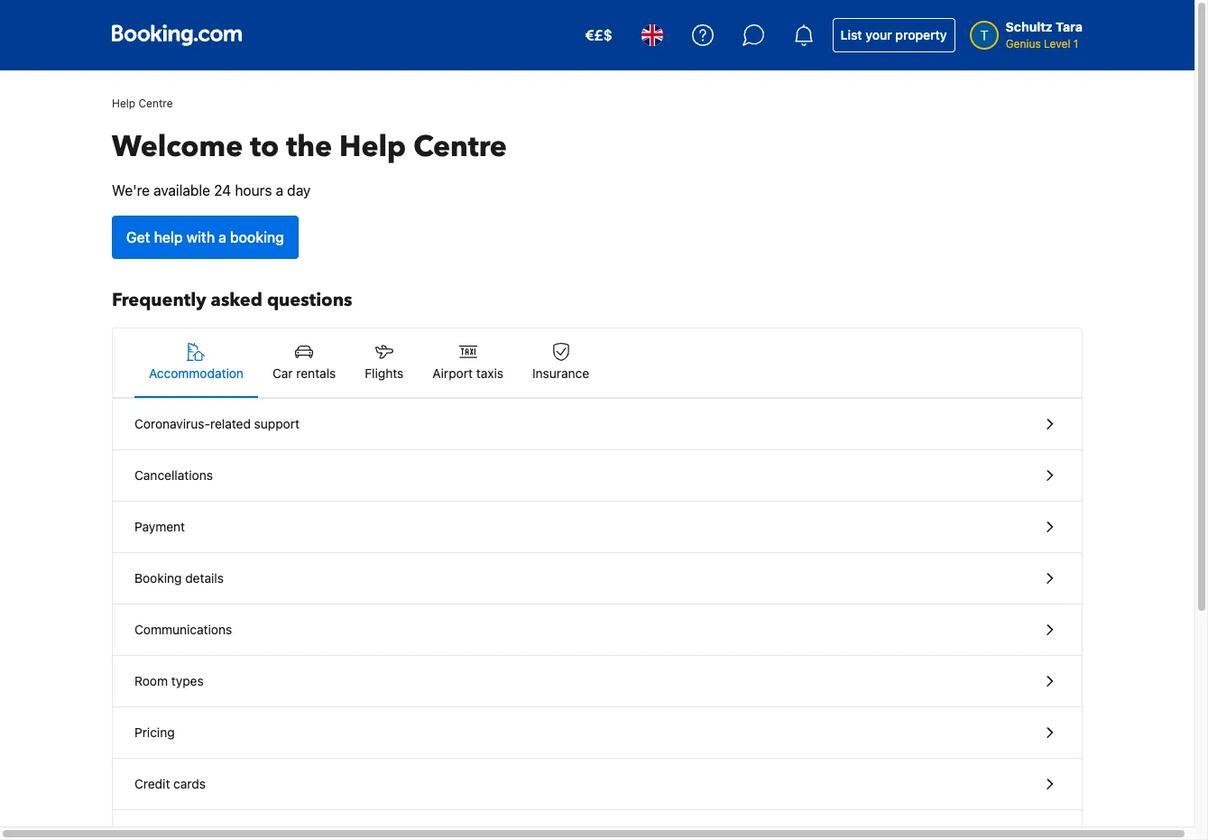 Task type: vqa. For each thing, say whether or not it's contained in the screenshot.
cards on the left bottom of page
yes



Task type: describe. For each thing, give the bounding box(es) containing it.
pricing
[[134, 725, 175, 740]]

coronavirus-related support button
[[113, 399, 1082, 450]]

available
[[154, 182, 210, 199]]

airport
[[433, 365, 473, 381]]

insurance button
[[518, 328, 604, 397]]

types
[[171, 673, 204, 689]]

credit cards button
[[113, 759, 1082, 810]]

schultz tara genius level 1
[[1006, 19, 1083, 51]]

welcome
[[112, 127, 243, 167]]

1 horizontal spatial centre
[[413, 127, 507, 167]]

1 horizontal spatial help
[[339, 127, 406, 167]]

details
[[185, 570, 224, 586]]

car
[[272, 365, 293, 381]]

welcome to the help centre
[[112, 127, 507, 167]]

hours
[[235, 182, 272, 199]]

credit cards
[[134, 776, 206, 791]]

1
[[1074, 37, 1079, 51]]

with
[[186, 229, 215, 245]]

list
[[841, 27, 862, 42]]

car rentals
[[272, 365, 336, 381]]

list your property link
[[833, 18, 955, 52]]

coronavirus-related support
[[134, 416, 300, 431]]

help centre
[[112, 97, 173, 110]]

pricing button
[[113, 708, 1082, 759]]

a inside button
[[219, 229, 226, 245]]

support
[[254, 416, 300, 431]]

questions
[[267, 288, 352, 312]]

coronavirus-
[[134, 416, 210, 431]]

get
[[126, 229, 150, 245]]

communications
[[134, 622, 232, 637]]

cards
[[173, 776, 206, 791]]

frequently
[[112, 288, 206, 312]]

genius
[[1006, 37, 1041, 51]]

booking details button
[[113, 553, 1082, 605]]

booking.com online hotel reservations image
[[112, 24, 242, 46]]



Task type: locate. For each thing, give the bounding box(es) containing it.
a right with
[[219, 229, 226, 245]]

0 horizontal spatial centre
[[139, 97, 173, 110]]

a
[[276, 182, 283, 199], [219, 229, 226, 245]]

to
[[250, 127, 279, 167]]

booking details
[[134, 570, 224, 586]]

cancellations
[[134, 467, 213, 483]]

1 horizontal spatial a
[[276, 182, 283, 199]]

€£$ button
[[574, 14, 623, 57]]

0 vertical spatial a
[[276, 182, 283, 199]]

taxis
[[476, 365, 504, 381]]

1 vertical spatial a
[[219, 229, 226, 245]]

booking
[[230, 229, 284, 245]]

schultz
[[1006, 19, 1053, 34]]

tab list
[[113, 328, 1082, 399]]

day
[[287, 182, 311, 199]]

list your property
[[841, 27, 947, 42]]

rentals
[[296, 365, 336, 381]]

flights
[[365, 365, 404, 381]]

booking
[[134, 570, 182, 586]]

1 vertical spatial help
[[339, 127, 406, 167]]

get help with a booking button
[[112, 216, 299, 259]]

your
[[866, 27, 892, 42]]

centre
[[139, 97, 173, 110], [413, 127, 507, 167]]

help up welcome
[[112, 97, 135, 110]]

room types button
[[113, 656, 1082, 708]]

we're
[[112, 182, 150, 199]]

room types
[[134, 673, 204, 689]]

payment
[[134, 519, 185, 534]]

help
[[154, 229, 183, 245]]

1 vertical spatial centre
[[413, 127, 507, 167]]

room
[[134, 673, 168, 689]]

a left day
[[276, 182, 283, 199]]

accommodation button
[[134, 328, 258, 397]]

insurance
[[532, 365, 589, 381]]

0 vertical spatial centre
[[139, 97, 173, 110]]

tab list containing accommodation
[[113, 328, 1082, 399]]

asked
[[211, 288, 263, 312]]

0 vertical spatial help
[[112, 97, 135, 110]]

0 horizontal spatial help
[[112, 97, 135, 110]]

help
[[112, 97, 135, 110], [339, 127, 406, 167]]

level
[[1044, 37, 1071, 51]]

related
[[210, 416, 251, 431]]

0 horizontal spatial a
[[219, 229, 226, 245]]

credit
[[134, 776, 170, 791]]

€£$
[[585, 27, 612, 43]]

frequently asked questions
[[112, 288, 352, 312]]

tara
[[1056, 19, 1083, 34]]

the
[[286, 127, 332, 167]]

payment button
[[113, 502, 1082, 553]]

help right the at the top of page
[[339, 127, 406, 167]]

24
[[214, 182, 231, 199]]

cancellations button
[[113, 450, 1082, 502]]

accommodation
[[149, 365, 244, 381]]

car rentals button
[[258, 328, 350, 397]]

property
[[896, 27, 947, 42]]

get help with a booking
[[126, 229, 284, 245]]

we're available 24 hours a day
[[112, 182, 311, 199]]

flights button
[[350, 328, 418, 397]]

communications button
[[113, 605, 1082, 656]]

airport taxis
[[433, 365, 504, 381]]

airport taxis button
[[418, 328, 518, 397]]



